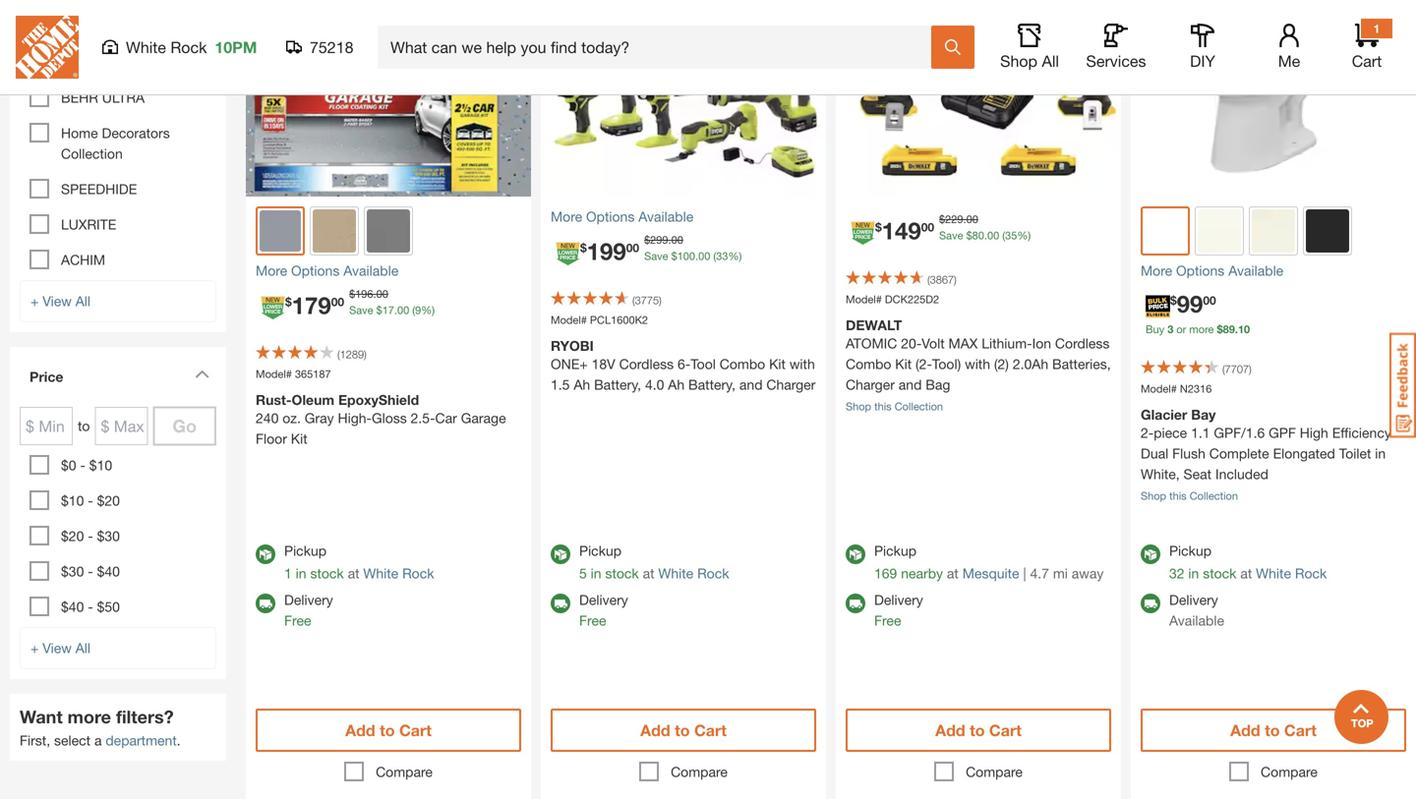 Task type: describe. For each thing, give the bounding box(es) containing it.
- for $40
[[88, 599, 93, 615]]

available for more options available link associated with 3
[[1229, 263, 1284, 279]]

2 ah from the left
[[668, 377, 685, 393]]

1 vertical spatial $40
[[61, 599, 84, 615]]

seat
[[1184, 466, 1212, 483]]

charger for combo
[[846, 377, 895, 393]]

combo inside the ryobi one+ 18v cordless 6-tool combo kit with 1.5 ah battery, 4.0 ah battery, and charger
[[720, 356, 766, 372]]

in for pickup 1 in stock at white rock
[[296, 566, 307, 582]]

229
[[946, 213, 964, 226]]

1 ah from the left
[[574, 377, 591, 393]]

75218 button
[[286, 37, 354, 57]]

mesquite
[[963, 566, 1020, 582]]

0 vertical spatial $30
[[97, 528, 120, 545]]

available for pickup image for 1 in stock
[[256, 545, 276, 565]]

complete
[[1210, 446, 1270, 462]]

free for 1
[[284, 613, 311, 629]]

00 inside "$ 199 00"
[[627, 241, 640, 255]]

me
[[1279, 52, 1301, 70]]

add for 1 in stock
[[346, 722, 376, 740]]

cart for pickup 5 in stock at white rock
[[695, 722, 727, 740]]

1.1
[[1192, 425, 1211, 441]]

pickup for 32
[[1170, 543, 1212, 559]]

00 up "80" at right
[[967, 213, 979, 226]]

tool
[[691, 356, 716, 372]]

save for 199
[[645, 250, 669, 263]]

179
[[292, 291, 331, 319]]

00 inside $ 99 00
[[1204, 294, 1217, 307]]

17
[[382, 304, 395, 317]]

kit inside the ryobi one+ 18v cordless 6-tool combo kit with 1.5 ah battery, 4.0 ah battery, and charger
[[770, 356, 786, 372]]

1 horizontal spatial more options available
[[551, 209, 694, 225]]

at for 1 in stock
[[348, 566, 360, 582]]

batteries,
[[1053, 356, 1112, 372]]

pickup for 169
[[875, 543, 917, 559]]

want
[[20, 707, 63, 728]]

in inside glacier bay 2-piece 1.1 gpf/1.6 gpf high efficiency dual flush complete elongated toilet in white, seat included shop this collection
[[1376, 446, 1387, 462]]

white rock 10pm
[[126, 38, 257, 57]]

available down 32
[[1170, 613, 1225, 629]]

$40 - $50
[[61, 599, 120, 615]]

kit inside rust-oleum epoxyshield 240 oz. gray high-gloss 2.5-car garage floor kit
[[291, 431, 308, 447]]

available shipping image for 32 in stock
[[1141, 594, 1161, 614]]

1289
[[340, 348, 364, 361]]

00 left 9
[[398, 304, 410, 317]]

included
[[1216, 466, 1269, 483]]

brand
[[30, 0, 69, 16]]

2-piece 1.1 gpf/1.6 gpf high efficiency dual flush complete elongated toilet in white, seat included image
[[1132, 0, 1417, 197]]

dark gray image
[[367, 210, 410, 253]]

luxrite
[[61, 216, 116, 233]]

with inside dewalt atomic 20-volt max lithium-ion cordless combo kit (2-tool) with (2) 2.0ah batteries, charger and bag shop this collection
[[965, 356, 991, 372]]

white image
[[1145, 211, 1187, 252]]

pickup for 1
[[284, 543, 327, 559]]

add to cart button for 169 nearby
[[846, 709, 1112, 753]]

1 horizontal spatial more
[[551, 209, 583, 225]]

more options available for 179
[[256, 263, 399, 279]]

4 add from the left
[[1231, 722, 1261, 740]]

diy button
[[1172, 24, 1235, 71]]

collection inside dewalt atomic 20-volt max lithium-ion cordless combo kit (2-tool) with (2) 2.0ah batteries, charger and bag shop this collection
[[895, 400, 944, 413]]

+ for achim
[[31, 293, 39, 309]]

to for pickup 169 nearby at mesquite | 4.7 mi away
[[970, 722, 985, 740]]

4.7
[[1031, 566, 1050, 582]]

$ left "10"
[[1218, 323, 1224, 336]]

more options available link for 179
[[256, 261, 521, 281]]

. right "$ 199 00"
[[669, 234, 672, 246]]

elongated
[[1274, 446, 1336, 462]]

pickup 169 nearby at mesquite | 4.7 mi away
[[875, 543, 1104, 582]]

available shipping image for 169 nearby
[[846, 594, 866, 614]]

. left 35
[[985, 229, 988, 242]]

model# 365187
[[256, 368, 331, 381]]

more inside want more filters? first, select a department .
[[68, 707, 111, 728]]

buy
[[1146, 323, 1165, 336]]

behr ultra link
[[61, 90, 145, 106]]

view for achim
[[43, 293, 72, 309]]

car
[[435, 410, 457, 427]]

model# n2316
[[1141, 383, 1213, 396]]

white for pickup 5 in stock at white rock
[[659, 566, 694, 582]]

delivery for 32
[[1170, 592, 1219, 609]]

mesquite link
[[963, 566, 1020, 582]]

1 vertical spatial $10
[[61, 493, 84, 509]]

$0 - $10 link
[[61, 458, 112, 474]]

a
[[94, 733, 102, 749]]

00 left 33
[[699, 250, 711, 263]]

me button
[[1258, 24, 1321, 71]]

+ view all for $40 - $50
[[31, 641, 91, 657]]

18v
[[592, 356, 616, 372]]

speedhide
[[61, 181, 137, 197]]

save for 149
[[940, 229, 964, 242]]

( 3775 )
[[633, 294, 662, 307]]

this inside glacier bay 2-piece 1.1 gpf/1.6 gpf high efficiency dual flush complete elongated toilet in white, seat included shop this collection
[[1170, 490, 1187, 503]]

. inside want more filters? first, select a department .
[[177, 733, 181, 749]]

first,
[[20, 733, 50, 749]]

high
[[1301, 425, 1329, 441]]

$30 - $40 link
[[61, 564, 120, 580]]

and inside dewalt atomic 20-volt max lithium-ion cordless combo kit (2-tool) with (2) 2.0ah batteries, charger and bag shop this collection
[[899, 377, 922, 393]]

) for 199
[[659, 294, 662, 307]]

or
[[1177, 323, 1187, 336]]

stock for 32 in stock
[[1204, 566, 1237, 582]]

299
[[651, 234, 669, 246]]

Search text field
[[25, 33, 212, 73]]

( inside $ 229 . 00 save $ 80 . 00 ( 35 %)
[[1003, 229, 1006, 242]]

33
[[717, 250, 729, 263]]

$ inside $ 179 00
[[285, 295, 292, 309]]

$0 - $10
[[61, 458, 112, 474]]

35
[[1006, 229, 1018, 242]]

0 horizontal spatial $30
[[61, 564, 84, 580]]

1 for pickup
[[284, 566, 292, 582]]

model# for 179
[[256, 368, 292, 381]]

lithium-
[[982, 336, 1033, 352]]

bag
[[926, 377, 951, 393]]

rock for pickup 5 in stock at white rock
[[698, 566, 730, 582]]

flush
[[1173, 446, 1206, 462]]

behr
[[61, 90, 98, 106]]

4 add to cart from the left
[[1231, 722, 1317, 740]]

$ 199 00
[[581, 237, 640, 265]]

1 horizontal spatial more
[[1190, 323, 1215, 336]]

options for 3
[[1177, 263, 1225, 279]]

add to cart for 5 in stock
[[641, 722, 727, 740]]

1.5
[[551, 377, 570, 393]]

with inside the ryobi one+ 18v cordless 6-tool combo kit with 1.5 ah battery, 4.0 ah battery, and charger
[[790, 356, 815, 372]]

$ right "$ 199 00"
[[645, 234, 651, 246]]

white,
[[1141, 466, 1180, 483]]

+ view all link for $40 - $50
[[20, 628, 216, 670]]

rust-oleum epoxyshield 240 oz. gray high-gloss 2.5-car garage floor kit
[[256, 392, 506, 447]]

price
[[30, 369, 63, 385]]

efficiency
[[1333, 425, 1392, 441]]

( 1289 )
[[337, 348, 367, 361]]

compare for 1 in stock
[[376, 765, 433, 781]]

shop all
[[1001, 52, 1060, 70]]

atomic 20-volt max lithium-ion cordless combo kit (2-tool) with (2) 2.0ah batteries, charger and bag image
[[836, 0, 1122, 197]]

available for pickup image
[[1141, 545, 1161, 565]]

free for 5
[[580, 613, 607, 629]]

) down $ 229 . 00 save $ 80 . 00 ( 35 %)
[[955, 274, 957, 286]]

speedhide link
[[61, 181, 137, 197]]

to for pickup 1 in stock at white rock
[[380, 722, 395, 740]]

gpf/1.6
[[1215, 425, 1266, 441]]

one+
[[551, 356, 588, 372]]

. up "7707"
[[1236, 323, 1239, 336]]

white for pickup 1 in stock at white rock
[[363, 566, 399, 582]]

add to cart button for 5 in stock
[[551, 709, 817, 753]]

add to cart button for 1 in stock
[[256, 709, 521, 753]]

+ view all for achim
[[31, 293, 91, 309]]

want more filters? first, select a department .
[[20, 707, 181, 749]]

5
[[580, 566, 587, 582]]

free for 169
[[875, 613, 902, 629]]

199
[[587, 237, 627, 265]]

7707
[[1226, 363, 1250, 376]]

cordless inside dewalt atomic 20-volt max lithium-ion cordless combo kit (2-tool) with (2) 2.0ah batteries, charger and bag shop this collection
[[1056, 336, 1110, 352]]

cordless inside the ryobi one+ 18v cordless 6-tool combo kit with 1.5 ah battery, 4.0 ah battery, and charger
[[619, 356, 674, 372]]

2.5-
[[411, 410, 435, 427]]

$40 - $50 link
[[61, 599, 120, 615]]

pickup 1 in stock at white rock
[[284, 543, 434, 582]]

more for 179
[[256, 263, 287, 279]]

nearby
[[902, 566, 944, 582]]

garage
[[461, 410, 506, 427]]

- for $0
[[80, 458, 86, 474]]

model# dck225d2
[[846, 293, 940, 306]]

available for more options available link associated with 179
[[344, 263, 399, 279]]

- for $10
[[88, 493, 93, 509]]

caret icon image
[[195, 370, 210, 379]]

add to cart for 1 in stock
[[346, 722, 432, 740]]

price-range-upperBound telephone field
[[95, 407, 148, 446]]

save for 179
[[349, 304, 373, 317]]

feedback link image
[[1390, 333, 1417, 439]]

gray
[[305, 410, 334, 427]]

0 horizontal spatial $20
[[61, 528, 84, 545]]

$ right $ 149 00
[[940, 213, 946, 226]]

max
[[949, 336, 978, 352]]

away
[[1072, 566, 1104, 582]]

$ 149 00
[[876, 216, 935, 245]]

$ 99 00
[[1171, 290, 1217, 318]]

169
[[875, 566, 898, 582]]

1 horizontal spatial more options available link
[[551, 207, 817, 227]]

80
[[973, 229, 985, 242]]

rock for pickup 32 in stock at white rock
[[1296, 566, 1328, 582]]

add to cart for 169 nearby
[[936, 722, 1022, 740]]

available for pickup image for 169 nearby
[[846, 545, 866, 565]]

piece
[[1154, 425, 1188, 441]]



Task type: locate. For each thing, give the bounding box(es) containing it.
model# up dewalt
[[846, 293, 882, 306]]

stock inside pickup 32 in stock at white rock
[[1204, 566, 1237, 582]]

shop inside button
[[1001, 52, 1038, 70]]

options for 179
[[291, 263, 340, 279]]

1 horizontal spatial $20
[[97, 493, 120, 509]]

2 battery, from the left
[[689, 377, 736, 393]]

delivery free down "pickup 1 in stock at white rock"
[[284, 592, 333, 629]]

more options available link up $ 299 . 00 save $ 100 . 00 ( 33 %)
[[551, 207, 817, 227]]

and right 4.0
[[740, 377, 763, 393]]

1 vertical spatial $20
[[61, 528, 84, 545]]

2 horizontal spatial available shipping image
[[1141, 594, 1161, 614]]

white rock link for pickup 1 in stock at white rock
[[363, 566, 434, 582]]

4 pickup from the left
[[1170, 543, 1212, 559]]

$30 down the $10 - $20 link
[[97, 528, 120, 545]]

00 up buy 3 or more $ 89 . 10
[[1204, 294, 1217, 307]]

1 horizontal spatial cordless
[[1056, 336, 1110, 352]]

delivery for 169
[[875, 592, 924, 609]]

1 horizontal spatial shop this collection link
[[1141, 490, 1239, 503]]

cart for pickup 169 nearby at mesquite | 4.7 mi away
[[990, 722, 1022, 740]]

1 inside cart 1
[[1374, 22, 1381, 35]]

2 available shipping image from the left
[[846, 594, 866, 614]]

0 horizontal spatial ah
[[574, 377, 591, 393]]

2 free from the left
[[580, 613, 607, 629]]

1 delivery from the left
[[284, 592, 333, 609]]

$ left 9
[[376, 304, 382, 317]]

( inside the $ 196 . 00 save $ 17 . 00 ( 9 %)
[[413, 304, 415, 317]]

white rock link for pickup 5 in stock at white rock
[[659, 566, 730, 582]]

available up 299 at the left of page
[[639, 209, 694, 225]]

more options available link
[[551, 207, 817, 227], [256, 261, 521, 281], [1141, 261, 1407, 281]]

0 horizontal spatial available shipping image
[[256, 594, 276, 614]]

1 horizontal spatial combo
[[846, 356, 892, 372]]

1 horizontal spatial white rock link
[[659, 566, 730, 582]]

$ left 33
[[672, 250, 678, 263]]

shop inside dewalt atomic 20-volt max lithium-ion cordless combo kit (2-tool) with (2) 2.0ah batteries, charger and bag shop this collection
[[846, 400, 872, 413]]

$ left 35
[[967, 229, 973, 242]]

1 + view all link from the top
[[20, 280, 216, 323]]

1 horizontal spatial 1
[[1374, 22, 1381, 35]]

2 pickup from the left
[[580, 543, 622, 559]]

+ view all link
[[20, 280, 216, 323], [20, 628, 216, 670]]

battery, down the 'tool'
[[689, 377, 736, 393]]

- down the $10 - $20 link
[[88, 528, 93, 545]]

more options available link up the $ 196 . 00 save $ 17 . 00 ( 9 %)
[[256, 261, 521, 281]]

mi
[[1054, 566, 1068, 582]]

pickup inside pickup 5 in stock at white rock
[[580, 543, 622, 559]]

0 horizontal spatial kit
[[291, 431, 308, 447]]

$10 right $0
[[89, 458, 112, 474]]

2 horizontal spatial more
[[1141, 263, 1173, 279]]

one+ 18v cordless 6-tool combo kit with 1.5 ah battery, 4.0 ah battery, and charger image
[[541, 0, 827, 197]]

. right $ 149 00
[[964, 213, 967, 226]]

more options available link for 3
[[1141, 261, 1407, 281]]

( 3867 )
[[928, 274, 957, 286]]

2 vertical spatial %)
[[421, 304, 435, 317]]

2 horizontal spatial free
[[875, 613, 902, 629]]

0 horizontal spatial options
[[291, 263, 340, 279]]

3 add to cart from the left
[[936, 722, 1022, 740]]

dewalt atomic 20-volt max lithium-ion cordless combo kit (2-tool) with (2) 2.0ah batteries, charger and bag shop this collection
[[846, 317, 1112, 413]]

view down '$40 - $50' 'link'
[[43, 641, 72, 657]]

pickup for 5
[[580, 543, 622, 559]]

shop this collection link for charger
[[846, 400, 944, 413]]

- for $30
[[88, 564, 93, 580]]

model# pcl1600k2
[[551, 314, 648, 327]]

2 horizontal spatial shop
[[1141, 490, 1167, 503]]

3775
[[635, 294, 659, 307]]

2 white rock link from the left
[[659, 566, 730, 582]]

0 horizontal spatial more
[[256, 263, 287, 279]]

delivery inside delivery available
[[1170, 592, 1219, 609]]

00 inside $ 149 00
[[922, 220, 935, 234]]

more options available up $ 179 00
[[256, 263, 399, 279]]

this inside dewalt atomic 20-volt max lithium-ion cordless combo kit (2-tool) with (2) 2.0ah batteries, charger and bag shop this collection
[[875, 400, 892, 413]]

+ view all link down $50
[[20, 628, 216, 670]]

gray image
[[260, 211, 301, 252]]

0 vertical spatial view
[[43, 293, 72, 309]]

shop this collection link down seat
[[1141, 490, 1239, 503]]

pickup 32 in stock at white rock
[[1170, 543, 1328, 582]]

save
[[940, 229, 964, 242], [645, 250, 669, 263], [349, 304, 373, 317]]

available down bone icon
[[1229, 263, 1284, 279]]

delivery down 169 on the right bottom of the page
[[875, 592, 924, 609]]

3 free from the left
[[875, 613, 902, 629]]

go button
[[153, 407, 216, 446]]

2 horizontal spatial %)
[[1018, 229, 1031, 242]]

available shipping image
[[551, 594, 571, 614]]

add
[[346, 722, 376, 740], [641, 722, 671, 740], [936, 722, 966, 740], [1231, 722, 1261, 740]]

more for 3
[[1141, 263, 1173, 279]]

240
[[256, 410, 279, 427]]

1 vertical spatial +
[[31, 641, 39, 657]]

black image
[[1307, 210, 1350, 253]]

in for pickup 32 in stock at white rock
[[1189, 566, 1200, 582]]

at
[[348, 566, 360, 582], [643, 566, 655, 582], [947, 566, 959, 582], [1241, 566, 1253, 582]]

2 + from the top
[[31, 641, 39, 657]]

99
[[1177, 290, 1204, 318]]

1 view from the top
[[43, 293, 72, 309]]

collection down home
[[61, 146, 123, 162]]

delivery free for 5
[[580, 592, 629, 629]]

20-
[[902, 336, 922, 352]]

4 add to cart button from the left
[[1141, 709, 1407, 753]]

at inside pickup 5 in stock at white rock
[[643, 566, 655, 582]]

$30 up $40 - $50
[[61, 564, 84, 580]]

save inside $ 229 . 00 save $ 80 . 00 ( 35 %)
[[940, 229, 964, 242]]

0 horizontal spatial white rock link
[[363, 566, 434, 582]]

+ view all down '$40 - $50' 'link'
[[31, 641, 91, 657]]

kit left (2-
[[896, 356, 912, 372]]

at for 32 in stock
[[1241, 566, 1253, 582]]

with
[[790, 356, 815, 372], [965, 356, 991, 372]]

charger inside the ryobi one+ 18v cordless 6-tool combo kit with 1.5 ah battery, 4.0 ah battery, and charger
[[767, 377, 816, 393]]

$ inside $ 99 00
[[1171, 294, 1177, 307]]

$20 down the $10 - $20 link
[[61, 528, 84, 545]]

$40 up $50
[[97, 564, 120, 580]]

at inside "pickup 1 in stock at white rock"
[[348, 566, 360, 582]]

stock for 1 in stock
[[310, 566, 344, 582]]

free down 169 on the right bottom of the page
[[875, 613, 902, 629]]

rock inside pickup 32 in stock at white rock
[[1296, 566, 1328, 582]]

00 right "80" at right
[[988, 229, 1000, 242]]

more options available up $ 99 00
[[1141, 263, 1284, 279]]

%) inside $ 299 . 00 save $ 100 . 00 ( 33 %)
[[729, 250, 742, 263]]

1 add to cart from the left
[[346, 722, 432, 740]]

3 available for pickup image from the left
[[846, 545, 866, 565]]

delivery down "pickup 1 in stock at white rock"
[[284, 592, 333, 609]]

3 add from the left
[[936, 722, 966, 740]]

1 horizontal spatial stock
[[606, 566, 639, 582]]

ah
[[574, 377, 591, 393], [668, 377, 685, 393]]

+ view all
[[31, 293, 91, 309], [31, 641, 91, 657]]

$30
[[97, 528, 120, 545], [61, 564, 84, 580]]

to for pickup 5 in stock at white rock
[[675, 722, 690, 740]]

2 horizontal spatial available for pickup image
[[846, 545, 866, 565]]

compare for 5 in stock
[[671, 765, 728, 781]]

all down achim link
[[75, 293, 91, 309]]

%) for 179
[[421, 304, 435, 317]]

0 horizontal spatial combo
[[720, 356, 766, 372]]

-
[[80, 458, 86, 474], [88, 493, 93, 509], [88, 528, 93, 545], [88, 564, 93, 580], [88, 599, 93, 615]]

196
[[355, 288, 373, 301]]

2-
[[1141, 425, 1154, 441]]

white inside pickup 32 in stock at white rock
[[1257, 566, 1292, 582]]

3
[[1168, 323, 1174, 336]]

combo inside dewalt atomic 20-volt max lithium-ion cordless combo kit (2-tool) with (2) 2.0ah batteries, charger and bag shop this collection
[[846, 356, 892, 372]]

240 oz. gray high-gloss 2.5-car garage floor kit image
[[246, 0, 531, 197]]

in
[[1376, 446, 1387, 462], [296, 566, 307, 582], [591, 566, 602, 582], [1189, 566, 1200, 582]]

available shipping image
[[256, 594, 276, 614], [846, 594, 866, 614], [1141, 594, 1161, 614]]

%) for 199
[[729, 250, 742, 263]]

select
[[54, 733, 91, 749]]

available shipping image for 1 in stock
[[256, 594, 276, 614]]

1 inside "pickup 1 in stock at white rock"
[[284, 566, 292, 582]]

collection inside home decorators collection
[[61, 146, 123, 162]]

tan image
[[313, 210, 356, 253]]

at for 5 in stock
[[643, 566, 655, 582]]

4 at from the left
[[1241, 566, 1253, 582]]

1 at from the left
[[348, 566, 360, 582]]

1 horizontal spatial battery,
[[689, 377, 736, 393]]

compare for 169 nearby
[[966, 765, 1023, 781]]

delivery free for 1
[[284, 592, 333, 629]]

2 add to cart from the left
[[641, 722, 727, 740]]

1 horizontal spatial and
[[899, 377, 922, 393]]

4 compare from the left
[[1261, 765, 1318, 781]]

cordless
[[1056, 336, 1110, 352], [619, 356, 674, 372]]

options
[[586, 209, 635, 225], [291, 263, 340, 279], [1177, 263, 1225, 279]]

$10 - $20
[[61, 493, 120, 509]]

free
[[284, 613, 311, 629], [580, 613, 607, 629], [875, 613, 902, 629]]

0 horizontal spatial free
[[284, 613, 311, 629]]

1 white rock link from the left
[[363, 566, 434, 582]]

white for pickup 32 in stock at white rock
[[1257, 566, 1292, 582]]

options up "$ 199 00"
[[586, 209, 635, 225]]

delivery for 1
[[284, 592, 333, 609]]

%) inside the $ 196 . 00 save $ 17 . 00 ( 9 %)
[[421, 304, 435, 317]]

2 and from the left
[[899, 377, 922, 393]]

1 delivery free from the left
[[284, 592, 333, 629]]

services button
[[1085, 24, 1148, 71]]

ion
[[1033, 336, 1052, 352]]

$ up 3 in the top right of the page
[[1171, 294, 1177, 307]]

white inside pickup 5 in stock at white rock
[[659, 566, 694, 582]]

2 + view all link from the top
[[20, 628, 216, 670]]

home decorators collection
[[61, 125, 170, 162]]

shop left services
[[1001, 52, 1038, 70]]

1 available shipping image from the left
[[256, 594, 276, 614]]

1 free from the left
[[284, 613, 311, 629]]

the home depot logo image
[[16, 16, 79, 79]]

1 horizontal spatial with
[[965, 356, 991, 372]]

more right or
[[1190, 323, 1215, 336]]

%) right 17
[[421, 304, 435, 317]]

view for $40 - $50
[[43, 641, 72, 657]]

all for decorators
[[75, 293, 91, 309]]

%)
[[1018, 229, 1031, 242], [729, 250, 742, 263], [421, 304, 435, 317]]

kit down oz.
[[291, 431, 308, 447]]

oz.
[[283, 410, 301, 427]]

00 left 299 at the left of page
[[627, 241, 640, 255]]

oleum
[[292, 392, 335, 408]]

available for pickup image
[[256, 545, 276, 565], [551, 545, 571, 565], [846, 545, 866, 565]]

stock inside "pickup 1 in stock at white rock"
[[310, 566, 344, 582]]

0 vertical spatial shop this collection link
[[846, 400, 944, 413]]

3 delivery from the left
[[875, 592, 924, 609]]

0 vertical spatial + view all link
[[20, 280, 216, 323]]

. left 33
[[696, 250, 699, 263]]

.
[[964, 213, 967, 226], [985, 229, 988, 242], [669, 234, 672, 246], [696, 250, 699, 263], [373, 288, 376, 301], [395, 304, 398, 317], [1236, 323, 1239, 336], [177, 733, 181, 749]]

- right $0
[[80, 458, 86, 474]]

available for middle more options available link
[[639, 209, 694, 225]]

1 horizontal spatial $10
[[89, 458, 112, 474]]

add for 5 in stock
[[641, 722, 671, 740]]

1 available for pickup image from the left
[[256, 545, 276, 565]]

. right $ 179 00
[[373, 288, 376, 301]]

0 vertical spatial save
[[940, 229, 964, 242]]

1 vertical spatial view
[[43, 641, 72, 657]]

0 vertical spatial collection
[[61, 146, 123, 162]]

1 pickup from the left
[[284, 543, 327, 559]]

1 vertical spatial %)
[[729, 250, 742, 263]]

$30 - $40
[[61, 564, 120, 580]]

1 vertical spatial + view all link
[[20, 628, 216, 670]]

2 view from the top
[[43, 641, 72, 657]]

2 charger from the left
[[846, 377, 895, 393]]

1 vertical spatial + view all
[[31, 641, 91, 657]]

all for -
[[75, 641, 91, 657]]

1 horizontal spatial options
[[586, 209, 635, 225]]

1 horizontal spatial kit
[[770, 356, 786, 372]]

0 vertical spatial shop
[[1001, 52, 1038, 70]]

1 combo from the left
[[720, 356, 766, 372]]

2 horizontal spatial more options available link
[[1141, 261, 1407, 281]]

charger
[[767, 377, 816, 393], [846, 377, 895, 393]]

1 horizontal spatial collection
[[895, 400, 944, 413]]

rock inside pickup 5 in stock at white rock
[[698, 566, 730, 582]]

all inside button
[[1042, 52, 1060, 70]]

2 at from the left
[[643, 566, 655, 582]]

1 horizontal spatial free
[[580, 613, 607, 629]]

decorators
[[102, 125, 170, 141]]

stock inside pickup 5 in stock at white rock
[[606, 566, 639, 582]]

more up a
[[68, 707, 111, 728]]

0 horizontal spatial available for pickup image
[[256, 545, 276, 565]]

battery, down 18v at the left top of the page
[[594, 377, 642, 393]]

0 horizontal spatial more options available link
[[256, 261, 521, 281]]

1 horizontal spatial save
[[645, 250, 669, 263]]

add for 169 nearby
[[936, 722, 966, 740]]

in inside pickup 32 in stock at white rock
[[1189, 566, 1200, 582]]

in inside "pickup 1 in stock at white rock"
[[296, 566, 307, 582]]

biscuit image
[[1198, 210, 1242, 253]]

rock for pickup 1 in stock at white rock
[[403, 566, 434, 582]]

charger inside dewalt atomic 20-volt max lithium-ion cordless combo kit (2-tool) with (2) 2.0ah batteries, charger and bag shop this collection
[[846, 377, 895, 393]]

10
[[1239, 323, 1251, 336]]

delivery free for 169
[[875, 592, 924, 629]]

4.0
[[645, 377, 665, 393]]

1 vertical spatial 1
[[284, 566, 292, 582]]

shop down white,
[[1141, 490, 1167, 503]]

3 delivery free from the left
[[875, 592, 924, 629]]

shop all button
[[999, 24, 1062, 71]]

options up $ 179 00
[[291, 263, 340, 279]]

1 vertical spatial more
[[68, 707, 111, 728]]

1 charger from the left
[[767, 377, 816, 393]]

gpf
[[1269, 425, 1297, 441]]

options up $ 99 00
[[1177, 263, 1225, 279]]

%) for 149
[[1018, 229, 1031, 242]]

2 vertical spatial shop
[[1141, 490, 1167, 503]]

save inside the $ 196 . 00 save $ 17 . 00 ( 9 %)
[[349, 304, 373, 317]]

model# for 199
[[551, 314, 587, 327]]

) down "10"
[[1250, 363, 1252, 376]]

more options available link down bone icon
[[1141, 261, 1407, 281]]

1 + from the top
[[31, 293, 39, 309]]

0 horizontal spatial shop this collection link
[[846, 400, 944, 413]]

at inside pickup 32 in stock at white rock
[[1241, 566, 1253, 582]]

1 battery, from the left
[[594, 377, 642, 393]]

0 horizontal spatial %)
[[421, 304, 435, 317]]

1 compare from the left
[[376, 765, 433, 781]]

%) inside $ 229 . 00 save $ 80 . 00 ( 35 %)
[[1018, 229, 1031, 242]]

glacier bay 2-piece 1.1 gpf/1.6 gpf high efficiency dual flush complete elongated toilet in white, seat included shop this collection
[[1141, 407, 1392, 503]]

ryobi
[[551, 338, 594, 354]]

00 left 229 on the top
[[922, 220, 935, 234]]

bone image
[[1253, 210, 1296, 253]]

2 add to cart button from the left
[[551, 709, 817, 753]]

model# up glacier
[[1141, 383, 1178, 396]]

shop inside glacier bay 2-piece 1.1 gpf/1.6 gpf high efficiency dual flush complete elongated toilet in white, seat included shop this collection
[[1141, 490, 1167, 503]]

kit right the 'tool'
[[770, 356, 786, 372]]

+ for $40 - $50
[[31, 641, 39, 657]]

rock inside "pickup 1 in stock at white rock"
[[403, 566, 434, 582]]

1 vertical spatial save
[[645, 250, 669, 263]]

cart
[[1353, 52, 1383, 70], [399, 722, 432, 740], [695, 722, 727, 740], [990, 722, 1022, 740], [1285, 722, 1317, 740]]

%) right "80" at right
[[1018, 229, 1031, 242]]

all left services
[[1042, 52, 1060, 70]]

$20 - $30 link
[[61, 528, 120, 545]]

in inside pickup 5 in stock at white rock
[[591, 566, 602, 582]]

1 horizontal spatial $30
[[97, 528, 120, 545]]

delivery for 5
[[580, 592, 629, 609]]

cordless up "batteries,"
[[1056, 336, 1110, 352]]

0 horizontal spatial more
[[68, 707, 111, 728]]

save down 299 at the left of page
[[645, 250, 669, 263]]

achim link
[[61, 252, 105, 268]]

tool)
[[933, 356, 962, 372]]

3 white rock link from the left
[[1257, 566, 1328, 582]]

compare
[[376, 765, 433, 781], [671, 765, 728, 781], [966, 765, 1023, 781], [1261, 765, 1318, 781]]

this down white,
[[1170, 490, 1187, 503]]

1 horizontal spatial shop
[[1001, 52, 1038, 70]]

0 horizontal spatial cordless
[[619, 356, 674, 372]]

and inside the ryobi one+ 18v cordless 6-tool combo kit with 1.5 ah battery, 4.0 ah battery, and charger
[[740, 377, 763, 393]]

1 vertical spatial all
[[75, 293, 91, 309]]

more options available for 3
[[1141, 263, 1284, 279]]

services
[[1087, 52, 1147, 70]]

save down 229 on the top
[[940, 229, 964, 242]]

0 vertical spatial $10
[[89, 458, 112, 474]]

stock for 5 in stock
[[606, 566, 639, 582]]

) for 3
[[1250, 363, 1252, 376]]

white inside "pickup 1 in stock at white rock"
[[363, 566, 399, 582]]

and
[[740, 377, 763, 393], [899, 377, 922, 393]]

1 vertical spatial shop
[[846, 400, 872, 413]]

3 compare from the left
[[966, 765, 1023, 781]]

ah right 1.5
[[574, 377, 591, 393]]

home
[[61, 125, 98, 141]]

- up $20 - $30
[[88, 493, 93, 509]]

to
[[78, 418, 90, 434], [380, 722, 395, 740], [675, 722, 690, 740], [970, 722, 985, 740], [1265, 722, 1281, 740]]

charger for with
[[767, 377, 816, 393]]

0 vertical spatial + view all
[[31, 293, 91, 309]]

3 pickup from the left
[[875, 543, 917, 559]]

$20 up $20 - $30
[[97, 493, 120, 509]]

$50
[[97, 599, 120, 615]]

0 vertical spatial $20
[[97, 493, 120, 509]]

$ right $ 179 00
[[349, 288, 355, 301]]

rock
[[171, 38, 207, 57], [403, 566, 434, 582], [698, 566, 730, 582], [1296, 566, 1328, 582]]

white rock link for pickup 32 in stock at white rock
[[1257, 566, 1328, 582]]

- left $50
[[88, 599, 93, 615]]

1 horizontal spatial %)
[[729, 250, 742, 263]]

cart for pickup 1 in stock at white rock
[[399, 722, 432, 740]]

0 vertical spatial +
[[31, 293, 39, 309]]

$ 196 . 00 save $ 17 . 00 ( 9 %)
[[349, 288, 435, 317]]

$ inside "$ 199 00"
[[581, 241, 587, 255]]

( 7707 )
[[1223, 363, 1252, 376]]

ryobi one+ 18v cordless 6-tool combo kit with 1.5 ah battery, 4.0 ah battery, and charger
[[551, 338, 816, 393]]

3 stock from the left
[[1204, 566, 1237, 582]]

+ view all link down achim link
[[20, 280, 216, 323]]

cordless up 4.0
[[619, 356, 674, 372]]

0 vertical spatial %)
[[1018, 229, 1031, 242]]

1 vertical spatial $30
[[61, 564, 84, 580]]

1 + view all from the top
[[31, 293, 91, 309]]

) for 179
[[364, 348, 367, 361]]

2 vertical spatial save
[[349, 304, 373, 317]]

89
[[1224, 323, 1236, 336]]

2 combo from the left
[[846, 356, 892, 372]]

2 horizontal spatial delivery free
[[875, 592, 924, 629]]

kit inside dewalt atomic 20-volt max lithium-ion cordless combo kit (2-tool) with (2) 2.0ah batteries, charger and bag shop this collection
[[896, 356, 912, 372]]

1 add to cart button from the left
[[256, 709, 521, 753]]

view down achim link
[[43, 293, 72, 309]]

model# for 3
[[1141, 383, 1178, 396]]

save down 196
[[349, 304, 373, 317]]

2 add from the left
[[641, 722, 671, 740]]

1 and from the left
[[740, 377, 763, 393]]

pickup inside pickup 169 nearby at mesquite | 4.7 mi away
[[875, 543, 917, 559]]

)
[[955, 274, 957, 286], [659, 294, 662, 307], [364, 348, 367, 361], [1250, 363, 1252, 376]]

2 stock from the left
[[606, 566, 639, 582]]

1 stock from the left
[[310, 566, 344, 582]]

pickup inside pickup 32 in stock at white rock
[[1170, 543, 1212, 559]]

delivery down 32
[[1170, 592, 1219, 609]]

shop this collection link for seat
[[1141, 490, 1239, 503]]

What can we help you find today? search field
[[391, 27, 931, 68]]

. right a
[[177, 733, 181, 749]]

1 for cart
[[1374, 22, 1381, 35]]

2 horizontal spatial more options available
[[1141, 263, 1284, 279]]

0 vertical spatial 1
[[1374, 22, 1381, 35]]

ah right 4.0
[[668, 377, 685, 393]]

at inside pickup 169 nearby at mesquite | 4.7 mi away
[[947, 566, 959, 582]]

) up epoxyshield
[[364, 348, 367, 361]]

0 vertical spatial more
[[1190, 323, 1215, 336]]

pickup inside "pickup 1 in stock at white rock"
[[284, 543, 327, 559]]

1 vertical spatial this
[[1170, 490, 1187, 503]]

buy 3 or more $ 89 . 10
[[1146, 323, 1251, 336]]

2 vertical spatial all
[[75, 641, 91, 657]]

1 horizontal spatial delivery free
[[580, 592, 629, 629]]

$ down gray image
[[285, 295, 292, 309]]

0 vertical spatial this
[[875, 400, 892, 413]]

1 with from the left
[[790, 356, 815, 372]]

0 horizontal spatial 1
[[284, 566, 292, 582]]

+ up price in the left top of the page
[[31, 293, 39, 309]]

2.0ah
[[1013, 356, 1049, 372]]

glacier
[[1141, 407, 1188, 423]]

2 horizontal spatial white rock link
[[1257, 566, 1328, 582]]

+ view all down achim link
[[31, 293, 91, 309]]

1 vertical spatial cordless
[[619, 356, 674, 372]]

1 vertical spatial shop this collection link
[[1141, 490, 1239, 503]]

0 vertical spatial cordless
[[1056, 336, 1110, 352]]

diy
[[1191, 52, 1216, 70]]

delivery
[[284, 592, 333, 609], [580, 592, 629, 609], [875, 592, 924, 609], [1170, 592, 1219, 609]]

1 horizontal spatial $40
[[97, 564, 120, 580]]

2 horizontal spatial save
[[940, 229, 964, 242]]

1 vertical spatial collection
[[895, 400, 944, 413]]

00 left 196
[[331, 295, 344, 309]]

- for $20
[[88, 528, 93, 545]]

delivery free down 169 on the right bottom of the page
[[875, 592, 924, 629]]

collection down seat
[[1190, 490, 1239, 503]]

this down atomic
[[875, 400, 892, 413]]

0 horizontal spatial and
[[740, 377, 763, 393]]

shop down atomic
[[846, 400, 872, 413]]

0 horizontal spatial collection
[[61, 146, 123, 162]]

go
[[173, 416, 197, 437]]

100
[[678, 250, 696, 263]]

2 available for pickup image from the left
[[551, 545, 571, 565]]

3 at from the left
[[947, 566, 959, 582]]

+ up want
[[31, 641, 39, 657]]

. left 9
[[395, 304, 398, 317]]

2 delivery free from the left
[[580, 592, 629, 629]]

4 delivery from the left
[[1170, 592, 1219, 609]]

1 add from the left
[[346, 722, 376, 740]]

add to cart
[[346, 722, 432, 740], [641, 722, 727, 740], [936, 722, 1022, 740], [1231, 722, 1317, 740]]

combo right the 'tool'
[[720, 356, 766, 372]]

save inside $ 299 . 00 save $ 100 . 00 ( 33 %)
[[645, 250, 669, 263]]

and down (2-
[[899, 377, 922, 393]]

atomic
[[846, 336, 898, 352]]

1 horizontal spatial charger
[[846, 377, 895, 393]]

10pm
[[215, 38, 257, 57]]

0 vertical spatial all
[[1042, 52, 1060, 70]]

0 horizontal spatial $40
[[61, 599, 84, 615]]

0 vertical spatial $40
[[97, 564, 120, 580]]

collection inside glacier bay 2-piece 1.1 gpf/1.6 gpf high efficiency dual flush complete elongated toilet in white, seat included shop this collection
[[1190, 490, 1239, 503]]

more down white icon
[[1141, 263, 1173, 279]]

3 available shipping image from the left
[[1141, 594, 1161, 614]]

00 right 299 at the left of page
[[672, 234, 684, 246]]

2 horizontal spatial collection
[[1190, 490, 1239, 503]]

0 horizontal spatial this
[[875, 400, 892, 413]]

filters?
[[116, 707, 174, 728]]

2 + view all from the top
[[31, 641, 91, 657]]

dck225d2
[[885, 293, 940, 306]]

2 delivery from the left
[[580, 592, 629, 609]]

$ up model# dck225d2
[[876, 220, 882, 234]]

pickup 5 in stock at white rock
[[580, 543, 730, 582]]

free right available shipping icon
[[580, 613, 607, 629]]

(2-
[[916, 356, 933, 372]]

$ inside $ 149 00
[[876, 220, 882, 234]]

free down "pickup 1 in stock at white rock"
[[284, 613, 311, 629]]

available up 196
[[344, 263, 399, 279]]

0 horizontal spatial shop
[[846, 400, 872, 413]]

2 compare from the left
[[671, 765, 728, 781]]

0 horizontal spatial $10
[[61, 493, 84, 509]]

+ view all link for achim
[[20, 280, 216, 323]]

delivery available
[[1170, 592, 1225, 629]]

|
[[1024, 566, 1027, 582]]

2 with from the left
[[965, 356, 991, 372]]

$ up model# pcl1600k2
[[581, 241, 587, 255]]

3 add to cart button from the left
[[846, 709, 1112, 753]]

combo
[[720, 356, 766, 372], [846, 356, 892, 372]]

0 horizontal spatial with
[[790, 356, 815, 372]]

0 horizontal spatial delivery free
[[284, 592, 333, 629]]

00 inside $ 179 00
[[331, 295, 344, 309]]

00 up 17
[[376, 288, 389, 301]]

$40
[[97, 564, 120, 580], [61, 599, 84, 615]]

battery,
[[594, 377, 642, 393], [689, 377, 736, 393]]

in for pickup 5 in stock at white rock
[[591, 566, 602, 582]]

available for pickup image for 5 in stock
[[551, 545, 571, 565]]

( inside $ 299 . 00 save $ 100 . 00 ( 33 %)
[[714, 250, 717, 263]]

price-range-lowerBound telephone field
[[20, 407, 73, 446]]

high-
[[338, 410, 372, 427]]



Task type: vqa. For each thing, say whether or not it's contained in the screenshot.
Ask
no



